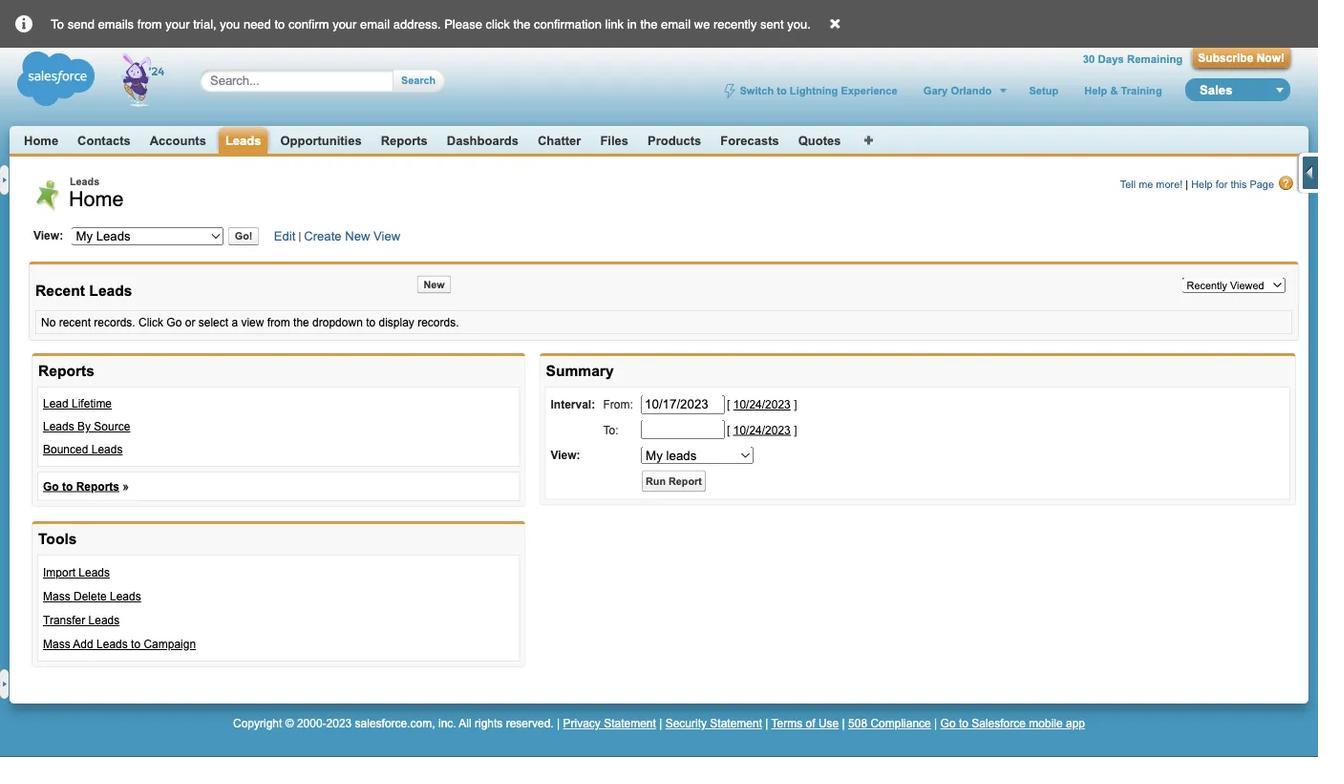Task type: vqa. For each thing, say whether or not it's contained in the screenshot.
records.
yes



Task type: describe. For each thing, give the bounding box(es) containing it.
help for help & training
[[1085, 85, 1108, 97]]

2 your from the left
[[333, 17, 357, 31]]

forecasts
[[721, 133, 780, 148]]

lifetime
[[72, 398, 112, 410]]

import leads
[[43, 567, 110, 580]]

2 statement from the left
[[710, 718, 763, 730]]

mass delete leads
[[43, 591, 141, 604]]

quotes
[[799, 133, 842, 148]]

reports link
[[381, 133, 428, 148]]

accounts
[[150, 133, 206, 148]]

switch to lightning experience link
[[722, 84, 900, 99]]

leads link
[[225, 133, 261, 149]]

»
[[123, 480, 129, 493]]

new
[[345, 229, 370, 243]]

mass for mass delete leads
[[43, 591, 70, 604]]

salesforce.com image
[[12, 48, 180, 110]]

] for from:
[[794, 399, 798, 412]]

tools
[[38, 532, 77, 548]]

by
[[77, 421, 91, 433]]

gary
[[924, 85, 948, 97]]

switch to lightning experience
[[740, 85, 898, 97]]

chatter
[[538, 133, 581, 148]]

dashboards link
[[447, 133, 519, 148]]

security
[[666, 718, 707, 730]]

tell
[[1121, 179, 1137, 191]]

salesforce.com,
[[355, 718, 435, 730]]

need
[[244, 17, 271, 31]]

terms of use link
[[772, 718, 839, 730]]

1 vertical spatial from
[[267, 316, 290, 329]]

Search... text field
[[210, 73, 375, 88]]

confirmation
[[534, 17, 602, 31]]

expand quick access menu image
[[1304, 163, 1319, 183]]

copyright © 2000-2023 salesforce.com, inc. all rights reserved. | privacy statement | security statement | terms of use | 508 compliance | go to salesforce mobile app
[[233, 718, 1086, 730]]

2 horizontal spatial the
[[641, 17, 658, 31]]

0 horizontal spatial the
[[293, 316, 309, 329]]

experience
[[841, 85, 898, 97]]

| right more!
[[1186, 179, 1189, 191]]

interval: from:
[[551, 399, 633, 412]]

1 vertical spatial view:
[[551, 449, 581, 462]]

gary orlando
[[924, 85, 992, 97]]

1 horizontal spatial home
[[69, 188, 124, 211]]

view
[[241, 316, 264, 329]]

2 records. from the left
[[418, 316, 459, 329]]

30 days remaining link
[[1084, 53, 1184, 65]]

transfer leads
[[43, 614, 120, 627]]

rights
[[475, 718, 503, 730]]

2 email from the left
[[661, 17, 691, 31]]

| left 'privacy'
[[557, 718, 560, 730]]

more!
[[1157, 179, 1183, 191]]

leads by source link
[[43, 421, 130, 433]]

go to reports »
[[43, 480, 129, 493]]

summary
[[546, 363, 614, 380]]

| left 508
[[843, 718, 846, 730]]

dashboards
[[447, 133, 519, 148]]

0 vertical spatial from
[[137, 17, 162, 31]]

address.
[[393, 17, 441, 31]]

you
[[220, 17, 240, 31]]

recent
[[59, 316, 91, 329]]

1 statement from the left
[[604, 718, 656, 730]]

copyright
[[233, 718, 282, 730]]

inc.
[[439, 718, 456, 730]]

[ for from:
[[727, 399, 731, 412]]

or
[[185, 316, 195, 329]]

10/24/2023 for to:
[[734, 424, 791, 437]]

to left 'campaign'
[[131, 638, 141, 651]]

to left display
[[366, 316, 376, 329]]

[ for to:
[[727, 424, 731, 437]]

1 horizontal spatial go
[[167, 316, 182, 329]]

| inside edit | create new view
[[299, 230, 301, 242]]

mass add leads to campaign
[[43, 638, 196, 651]]

in
[[628, 17, 637, 31]]

confirm
[[289, 17, 329, 31]]

home link
[[24, 133, 58, 148]]

help for this page link
[[1192, 176, 1295, 191]]

mobile
[[1030, 718, 1063, 730]]

quotes link
[[799, 133, 842, 148]]

help & training
[[1085, 85, 1163, 97]]

salesforce
[[972, 718, 1026, 730]]

recently
[[714, 17, 757, 31]]

compliance
[[871, 718, 932, 730]]

display
[[379, 316, 415, 329]]

no recent records. click go or select a view from the dropdown to display records.
[[41, 316, 459, 329]]

0 horizontal spatial go
[[43, 480, 59, 493]]

click
[[139, 316, 163, 329]]

transfer
[[43, 614, 85, 627]]

leads right add
[[97, 638, 128, 651]]

no
[[41, 316, 56, 329]]

1 email from the left
[[360, 17, 390, 31]]

bounced
[[43, 443, 88, 456]]

me
[[1139, 179, 1154, 191]]

tell me more! |
[[1121, 179, 1192, 191]]

select
[[199, 316, 228, 329]]

products link
[[648, 133, 702, 148]]

0 horizontal spatial view:
[[33, 229, 63, 242]]

sent
[[761, 17, 784, 31]]

tell me more! link
[[1121, 179, 1183, 191]]

to
[[51, 17, 64, 31]]

products
[[648, 133, 702, 148]]

a
[[232, 316, 238, 329]]

opportunities link
[[280, 133, 362, 148]]

remaining
[[1128, 53, 1184, 65]]

leads by source
[[43, 421, 130, 433]]

use
[[819, 718, 839, 730]]

close image
[[814, 2, 857, 31]]

leads up recent
[[89, 283, 132, 300]]

create
[[304, 229, 342, 243]]

all tabs image
[[864, 133, 876, 145]]

| left terms
[[766, 718, 769, 730]]

reserved.
[[506, 718, 554, 730]]



Task type: locate. For each thing, give the bounding box(es) containing it.
chatter link
[[538, 133, 581, 148]]

statement right 'privacy'
[[604, 718, 656, 730]]

2 vertical spatial go
[[941, 718, 956, 730]]

you.
[[788, 17, 811, 31]]

import
[[43, 567, 76, 580]]

mass down transfer
[[43, 638, 70, 651]]

1 vertical spatial help
[[1192, 179, 1213, 191]]

| left security
[[660, 718, 663, 730]]

[ 10/24/2023 ] right to: text box
[[727, 424, 798, 437]]

recent leads
[[35, 283, 132, 300]]

1 horizontal spatial statement
[[710, 718, 763, 730]]

]
[[794, 399, 798, 412], [794, 424, 798, 437]]

1 mass from the top
[[43, 591, 70, 604]]

1 10/24/2023 link from the top
[[734, 399, 791, 412]]

leads
[[225, 133, 261, 148], [70, 176, 100, 188], [89, 283, 132, 300], [43, 421, 74, 433], [91, 443, 123, 456], [79, 567, 110, 580], [110, 591, 141, 604], [88, 614, 120, 627], [97, 638, 128, 651]]

1 [ from the top
[[727, 399, 731, 412]]

&
[[1111, 85, 1119, 97]]

view: down lead image
[[33, 229, 63, 242]]

1 your from the left
[[166, 17, 190, 31]]

10/24/2023 link for to:
[[734, 424, 791, 437]]

records. left click
[[94, 316, 135, 329]]

go down bounced
[[43, 480, 59, 493]]

reports
[[381, 133, 428, 148], [38, 363, 95, 380], [76, 480, 119, 493]]

0 vertical spatial 10/24/2023 link
[[734, 399, 791, 412]]

0 horizontal spatial home
[[24, 133, 58, 148]]

reports left »
[[76, 480, 119, 493]]

the right in
[[641, 17, 658, 31]]

2023
[[326, 718, 352, 730]]

1 vertical spatial [ 10/24/2023 ]
[[727, 424, 798, 437]]

help for this page
[[1192, 179, 1275, 191]]

this
[[1231, 179, 1248, 191]]

of
[[806, 718, 816, 730]]

go to reports link
[[43, 480, 119, 493]]

1 [ 10/24/2023 ] from the top
[[727, 399, 798, 412]]

0 vertical spatial 10/24/2023
[[734, 399, 791, 412]]

1 horizontal spatial email
[[661, 17, 691, 31]]

To: text field
[[641, 420, 725, 440]]

508 compliance link
[[849, 718, 932, 730]]

2 [ from the top
[[727, 424, 731, 437]]

| right compliance
[[935, 718, 938, 730]]

[ right from: text field
[[727, 399, 731, 412]]

from right view
[[267, 316, 290, 329]]

1 vertical spatial go
[[43, 480, 59, 493]]

to:
[[604, 424, 619, 437]]

opportunities
[[280, 133, 362, 148]]

1 horizontal spatial records.
[[418, 316, 459, 329]]

go right compliance
[[941, 718, 956, 730]]

leads right the accounts link
[[225, 133, 261, 148]]

[ right to: text box
[[727, 424, 731, 437]]

files
[[601, 133, 629, 148]]

10/24/2023
[[734, 399, 791, 412], [734, 424, 791, 437]]

app
[[1067, 718, 1086, 730]]

10/24/2023 link right from: text field
[[734, 399, 791, 412]]

0 horizontal spatial records.
[[94, 316, 135, 329]]

0 horizontal spatial statement
[[604, 718, 656, 730]]

leads right lead image
[[70, 176, 100, 188]]

1 vertical spatial reports
[[38, 363, 95, 380]]

1 horizontal spatial your
[[333, 17, 357, 31]]

from
[[137, 17, 162, 31], [267, 316, 290, 329]]

None button
[[1193, 48, 1291, 68], [394, 69, 436, 92], [228, 227, 259, 246], [417, 276, 452, 294], [1193, 48, 1291, 68], [394, 69, 436, 92], [228, 227, 259, 246], [417, 276, 452, 294]]

go left the or
[[167, 316, 182, 329]]

info image
[[0, 0, 48, 33]]

go to salesforce mobile app link
[[941, 718, 1086, 730]]

reports up lead
[[38, 363, 95, 380]]

privacy statement link
[[563, 718, 656, 730]]

delete
[[74, 591, 107, 604]]

statement right security
[[710, 718, 763, 730]]

0 vertical spatial [
[[727, 399, 731, 412]]

recent
[[35, 283, 85, 300]]

0 horizontal spatial help
[[1085, 85, 1108, 97]]

help for help for this page
[[1192, 179, 1213, 191]]

bounced leads
[[43, 443, 123, 456]]

0 horizontal spatial from
[[137, 17, 162, 31]]

to right need
[[275, 17, 285, 31]]

statement
[[604, 718, 656, 730], [710, 718, 763, 730]]

lead lifetime
[[43, 398, 112, 410]]

the right click
[[514, 17, 531, 31]]

to right 'switch'
[[777, 85, 787, 97]]

interval:
[[551, 399, 596, 412]]

1 vertical spatial 10/24/2023 link
[[734, 424, 791, 437]]

to
[[275, 17, 285, 31], [777, 85, 787, 97], [366, 316, 376, 329], [62, 480, 73, 493], [131, 638, 141, 651], [959, 718, 969, 730]]

view: down 'interval:'
[[551, 449, 581, 462]]

[ 10/24/2023 ] right from: text field
[[727, 399, 798, 412]]

0 horizontal spatial your
[[166, 17, 190, 31]]

trial,
[[193, 17, 217, 31]]

1 vertical spatial home
[[69, 188, 124, 211]]

setup link
[[1028, 85, 1061, 97]]

0 vertical spatial home
[[24, 133, 58, 148]]

email left we
[[661, 17, 691, 31]]

to down bounced
[[62, 480, 73, 493]]

0 vertical spatial ]
[[794, 399, 798, 412]]

from right emails
[[137, 17, 162, 31]]

to send emails from your trial, you need to confirm your email address. please click the confirmation link in the email we recently sent you.
[[51, 17, 811, 31]]

0 vertical spatial reports
[[381, 133, 428, 148]]

0 horizontal spatial email
[[360, 17, 390, 31]]

view
[[374, 229, 401, 243]]

2000-
[[297, 718, 326, 730]]

all
[[459, 718, 472, 730]]

edit
[[274, 229, 296, 243]]

] for to:
[[794, 424, 798, 437]]

1 10/24/2023 from the top
[[734, 399, 791, 412]]

|
[[1186, 179, 1189, 191], [299, 230, 301, 242], [557, 718, 560, 730], [660, 718, 663, 730], [766, 718, 769, 730], [843, 718, 846, 730], [935, 718, 938, 730]]

home up lead image
[[24, 133, 58, 148]]

lead lifetime link
[[43, 398, 112, 410]]

2 10/24/2023 link from the top
[[734, 424, 791, 437]]

edit | create new view
[[274, 229, 401, 243]]

0 vertical spatial [ 10/24/2023 ]
[[727, 399, 798, 412]]

leads inside leads home
[[70, 176, 100, 188]]

[
[[727, 399, 731, 412], [727, 424, 731, 437]]

campaign
[[144, 638, 196, 651]]

privacy
[[563, 718, 601, 730]]

lightning
[[790, 85, 839, 97]]

1 vertical spatial ]
[[794, 424, 798, 437]]

1 vertical spatial mass
[[43, 638, 70, 651]]

2 vertical spatial reports
[[76, 480, 119, 493]]

10/24/2023 right to: text box
[[734, 424, 791, 437]]

leads down lead
[[43, 421, 74, 433]]

1 horizontal spatial from
[[267, 316, 290, 329]]

mass down import
[[43, 591, 70, 604]]

leads up mass delete leads link
[[79, 567, 110, 580]]

From: text field
[[641, 395, 725, 415]]

0 vertical spatial help
[[1085, 85, 1108, 97]]

mass for mass add leads to campaign
[[43, 638, 70, 651]]

reports left dashboards
[[381, 133, 428, 148]]

2 horizontal spatial go
[[941, 718, 956, 730]]

0 vertical spatial go
[[167, 316, 182, 329]]

[ 10/24/2023 ] for to:
[[727, 424, 798, 437]]

10/24/2023 link for from:
[[734, 399, 791, 412]]

your right confirm
[[333, 17, 357, 31]]

lead
[[43, 398, 69, 410]]

accounts link
[[150, 133, 206, 148]]

1 horizontal spatial the
[[514, 17, 531, 31]]

records. right display
[[418, 316, 459, 329]]

records.
[[94, 316, 135, 329], [418, 316, 459, 329]]

home right lead image
[[69, 188, 124, 211]]

10/24/2023 right from: text field
[[734, 399, 791, 412]]

email
[[360, 17, 390, 31], [661, 17, 691, 31]]

setup
[[1030, 85, 1059, 97]]

2 10/24/2023 from the top
[[734, 424, 791, 437]]

to left salesforce
[[959, 718, 969, 730]]

create new view link
[[304, 229, 401, 243]]

source
[[94, 421, 130, 433]]

2 mass from the top
[[43, 638, 70, 651]]

0 vertical spatial view:
[[33, 229, 63, 242]]

1 horizontal spatial view:
[[551, 449, 581, 462]]

lead image
[[33, 181, 64, 211]]

training
[[1122, 85, 1163, 97]]

0 vertical spatial mass
[[43, 591, 70, 604]]

contacts
[[78, 133, 131, 148]]

1 vertical spatial [
[[727, 424, 731, 437]]

None submit
[[642, 471, 706, 493]]

terms
[[772, 718, 803, 730]]

days
[[1099, 53, 1125, 65]]

10/24/2023 link right to: text box
[[734, 424, 791, 437]]

leads down source at the bottom left
[[91, 443, 123, 456]]

send
[[68, 17, 94, 31]]

mass
[[43, 591, 70, 604], [43, 638, 70, 651]]

[ 10/24/2023 ] for from:
[[727, 399, 798, 412]]

1 ] from the top
[[794, 399, 798, 412]]

contacts link
[[78, 133, 131, 148]]

emails
[[98, 17, 134, 31]]

leads down mass delete leads link
[[88, 614, 120, 627]]

2 ] from the top
[[794, 424, 798, 437]]

leads right delete
[[110, 591, 141, 604]]

import leads link
[[43, 567, 110, 580]]

email left address.
[[360, 17, 390, 31]]

sales
[[1200, 83, 1233, 97]]

the left dropdown
[[293, 316, 309, 329]]

1 records. from the left
[[94, 316, 135, 329]]

bounced leads link
[[43, 443, 123, 456]]

| right edit 'link'
[[299, 230, 301, 242]]

home
[[24, 133, 58, 148], [69, 188, 124, 211]]

help & training link
[[1083, 85, 1165, 97]]

mass add leads to campaign link
[[43, 638, 196, 651]]

help left &
[[1085, 85, 1108, 97]]

1 vertical spatial 10/24/2023
[[734, 424, 791, 437]]

help left for
[[1192, 179, 1213, 191]]

2 [ 10/24/2023 ] from the top
[[727, 424, 798, 437]]

1 horizontal spatial help
[[1192, 179, 1213, 191]]

go
[[167, 316, 182, 329], [43, 480, 59, 493], [941, 718, 956, 730]]

edit link
[[274, 229, 296, 243]]

10/24/2023 for from:
[[734, 399, 791, 412]]

for
[[1216, 179, 1229, 191]]

your left trial,
[[166, 17, 190, 31]]

we
[[695, 17, 710, 31]]



